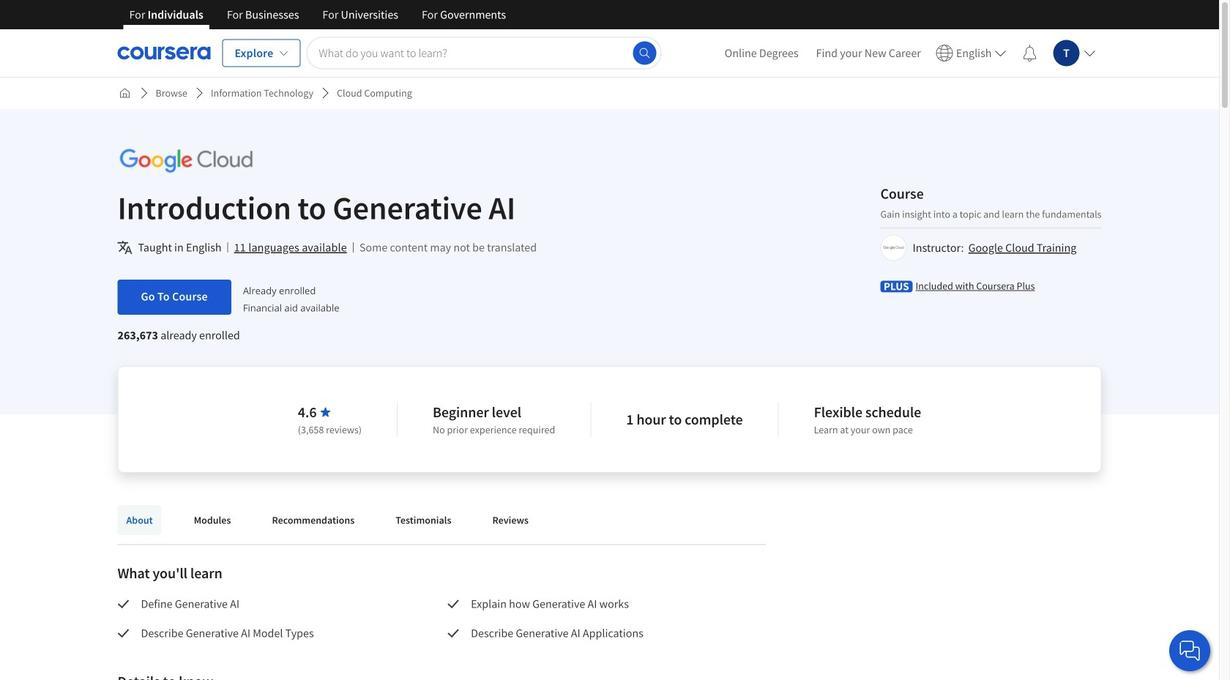 Task type: describe. For each thing, give the bounding box(es) containing it.
coursera plus image
[[881, 281, 913, 293]]

home image
[[119, 87, 131, 99]]

google cloud image
[[118, 144, 255, 177]]

What do you want to learn? text field
[[306, 37, 662, 69]]

coursera image
[[118, 41, 211, 65]]



Task type: vqa. For each thing, say whether or not it's contained in the screenshot.
What Do You Want To Learn? text box at the top of the page
yes



Task type: locate. For each thing, give the bounding box(es) containing it.
google cloud training image
[[883, 237, 905, 259]]

banner navigation
[[118, 0, 518, 40]]

None search field
[[306, 37, 662, 69]]



